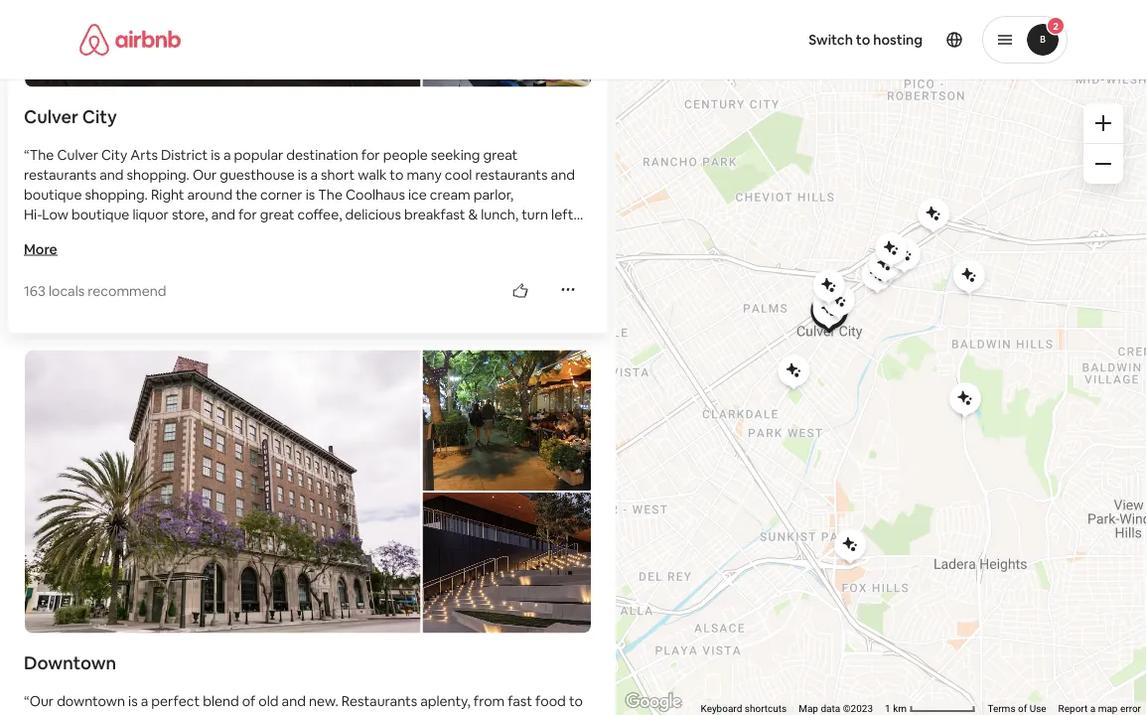 Task type: locate. For each thing, give the bounding box(es) containing it.
washing
[[528, 265, 583, 283]]

we down "back"
[[402, 285, 421, 303]]

for left '1.5'
[[349, 225, 368, 243]]

many down take
[[97, 364, 132, 382]]

2 vertical spatial blocks
[[89, 285, 130, 303]]

washington up breakaway at top left
[[43, 225, 120, 243]]

arts
[[130, 146, 158, 164]]

is down destination
[[298, 166, 307, 184]]

0 vertical spatial our
[[193, 166, 217, 184]]

great up parlor,
[[484, 146, 518, 164]]

1 vertical spatial we
[[456, 345, 475, 362]]

distance,
[[292, 325, 350, 343]]

is up stores:
[[169, 285, 178, 303]]

within down co-
[[199, 325, 238, 343]]

shopping. up right
[[127, 166, 190, 184]]

0 vertical spatial are
[[424, 285, 445, 303]]

further
[[133, 245, 180, 263]]

0 vertical spatial blocks
[[390, 225, 432, 243]]

1 horizontal spatial the
[[318, 186, 343, 203]]

will up california's
[[56, 345, 76, 362]]

0 vertical spatial great
[[484, 146, 518, 164]]

- up coffee
[[283, 265, 288, 283]]

2
[[1054, 19, 1059, 32], [264, 245, 272, 263]]

and down the liquor
[[123, 225, 147, 243]]

1 horizontal spatial many
[[407, 166, 442, 184]]

back
[[404, 265, 435, 283]]

0 horizontal spatial within
[[199, 325, 238, 343]]

side up (about
[[224, 225, 250, 243]]

2 inside "the culver city arts district is a popular destination for people seeking great restaurants and shopping. our guesthouse is a short walk to many cool restaurants and boutique shopping. right around the corner is the coolhaus ice cream parlor, hi-low boutique liquor store, and for great coffee, delicious breakfast & lunch, turn left on washington and stay on our side of washington for 1.5 blocks and you have the breakaway cafe!  further away (about 2 blocks to the right on the other side of washington blvd., is the super domestic - coffee shop, and back on our side of washing another 4 blocks away is the cognicenti coffee house.  also, we are within walking distance of 3 grocery stores: co-op market (close), and whole foods & trader joe's. - a little further.  with all of this within walking distance, you can still ride far and wide. the train will take you east and west and a car will show you how central we are to southern california's many attractions."
[[264, 245, 272, 263]]

1 vertical spatial our
[[458, 265, 479, 283]]

further.
[[55, 325, 103, 343]]

& up 'far'
[[465, 305, 474, 323]]

away up grocery
[[133, 285, 166, 303]]

the down super
[[181, 285, 203, 303]]

0 horizontal spatial 2
[[264, 245, 272, 263]]

trader
[[477, 305, 519, 323]]

1 horizontal spatial -
[[561, 305, 567, 323]]

1 vertical spatial side
[[477, 245, 503, 263]]

4
[[77, 285, 85, 303]]

1 vertical spatial shopping.
[[85, 186, 148, 203]]

0 horizontal spatial the
[[30, 146, 54, 164]]

2 restaurants from the left
[[475, 166, 548, 184]]

our down other
[[458, 265, 479, 283]]

1 horizontal spatial will
[[292, 345, 312, 362]]

2 inside dropdown button
[[1054, 19, 1059, 32]]

attractions.
[[135, 364, 207, 382]]

0 horizontal spatial great
[[260, 205, 295, 223]]

0 vertical spatial away
[[183, 245, 216, 263]]

perfect
[[151, 692, 200, 710]]

of inside "our downtown is a perfect blend of old and new.  restaurants aplenty, from fast food to top-end and everything in between"
[[242, 692, 256, 710]]

walking up trader
[[490, 285, 538, 303]]

0 horizontal spatial our
[[199, 225, 221, 243]]

and down the 'house.'
[[351, 305, 375, 323]]

restaurants up low
[[24, 166, 97, 184]]

1 horizontal spatial we
[[456, 345, 475, 362]]

0 horizontal spatial walking
[[241, 325, 289, 343]]

restaurants
[[24, 166, 97, 184], [475, 166, 548, 184]]

0 horizontal spatial restaurants
[[24, 166, 97, 184]]

a left map at right bottom
[[1091, 703, 1096, 715]]

side up trader
[[482, 265, 508, 283]]

many up ice
[[407, 166, 442, 184]]

hosting
[[874, 31, 923, 49]]

blocks
[[390, 225, 432, 243], [275, 245, 317, 263], [89, 285, 130, 303]]

zoom out image
[[1096, 156, 1112, 172]]

is up the everything
[[128, 692, 138, 710]]

1 horizontal spatial away
[[183, 245, 216, 263]]

0 vertical spatial 2
[[1054, 19, 1059, 32]]

great down the corner
[[260, 205, 295, 223]]

1 horizontal spatial our
[[193, 166, 217, 184]]

our inside "the culver city arts district is a popular destination for people seeking great restaurants and shopping. our guesthouse is a short walk to many cool restaurants and boutique shopping. right around the corner is the coolhaus ice cream parlor, hi-low boutique liquor store, and for great coffee, delicious breakfast & lunch, turn left on washington and stay on our side of washington for 1.5 blocks and you have the breakaway cafe!  further away (about 2 blocks to the right on the other side of washington blvd., is the super domestic - coffee shop, and back on our side of washing another 4 blocks away is the cognicenti coffee house.  also, we are within walking distance of 3 grocery stores: co-op market (close), and whole foods & trader joe's. - a little further.  with all of this within walking distance, you can still ride far and wide. the train will take you east and west and a car will show you how central we are to southern california's many attractions."
[[193, 166, 217, 184]]

1 horizontal spatial restaurants
[[475, 166, 548, 184]]

you
[[462, 225, 485, 243], [353, 325, 377, 343], [111, 345, 134, 362], [352, 345, 375, 362]]

within
[[448, 285, 487, 303], [199, 325, 238, 343]]

you down with in the left top of the page
[[111, 345, 134, 362]]

use
[[1030, 703, 1047, 715]]

1 vertical spatial walking
[[241, 325, 289, 343]]

map region
[[366, 0, 1148, 716]]

- right joe's.
[[561, 305, 567, 323]]

and right old
[[282, 692, 306, 710]]

side down the have
[[477, 245, 503, 263]]

are down trader
[[478, 345, 499, 362]]

and down trader
[[479, 325, 503, 343]]

0 horizontal spatial are
[[424, 285, 445, 303]]

we down 'far'
[[456, 345, 475, 362]]

shopping. up the liquor
[[85, 186, 148, 203]]

you left the can
[[353, 325, 377, 343]]

1 vertical spatial city
[[101, 146, 127, 164]]

market
[[254, 305, 299, 323]]

a inside "our downtown is a perfect blend of old and new.  restaurants aplenty, from fast food to top-end and everything in between"
[[141, 692, 148, 710]]

you left how
[[352, 345, 375, 362]]

within up foods
[[448, 285, 487, 303]]

still
[[406, 325, 427, 343]]

for
[[362, 146, 380, 164], [239, 205, 257, 223], [349, 225, 368, 243]]

the
[[236, 186, 257, 203], [522, 225, 543, 243], [337, 245, 358, 263], [414, 245, 436, 263], [153, 265, 175, 283], [181, 285, 203, 303]]

0 horizontal spatial our
[[30, 692, 54, 710]]

0 horizontal spatial blocks
[[89, 285, 130, 303]]

boutique
[[24, 186, 82, 203], [71, 205, 130, 223]]

food
[[536, 692, 566, 710]]

will right the car
[[292, 345, 312, 362]]

the up "back"
[[414, 245, 436, 263]]

0 horizontal spatial -
[[283, 265, 288, 283]]

2 horizontal spatial the
[[543, 325, 568, 343]]

old
[[259, 692, 279, 710]]

from
[[474, 692, 505, 710]]

turn
[[522, 205, 549, 223]]

restaurants up parlor,
[[475, 166, 548, 184]]

people
[[383, 146, 428, 164]]

a up the everything
[[141, 692, 148, 710]]

to inside the profile element
[[857, 31, 871, 49]]

1 vertical spatial -
[[561, 305, 567, 323]]

for up the walk
[[362, 146, 380, 164]]

washington down breakaway at top left
[[24, 265, 101, 283]]

and right the west
[[231, 345, 255, 362]]

will
[[56, 345, 76, 362], [292, 345, 312, 362]]

0 vertical spatial the
[[30, 146, 54, 164]]

km
[[894, 703, 907, 715]]

to right switch on the top right of page
[[857, 31, 871, 49]]

side
[[224, 225, 250, 243], [477, 245, 503, 263], [482, 265, 508, 283]]

1 vertical spatial boutique
[[71, 205, 130, 223]]

0 horizontal spatial we
[[402, 285, 421, 303]]

boutique up low
[[24, 186, 82, 203]]

1 vertical spatial our
[[30, 692, 54, 710]]

0 vertical spatial -
[[283, 265, 288, 283]]

switch
[[809, 31, 854, 49]]

away up super
[[183, 245, 216, 263]]

the down the short
[[318, 186, 343, 203]]

©2023
[[844, 703, 874, 715]]

with
[[106, 325, 137, 343]]

culver down culver city
[[57, 146, 98, 164]]

boutique up cafe!
[[71, 205, 130, 223]]

1 horizontal spatial blocks
[[275, 245, 317, 263]]

washington
[[43, 225, 120, 243], [269, 225, 346, 243], [24, 265, 101, 283]]

of left old
[[242, 692, 256, 710]]

on down other
[[438, 265, 455, 283]]

0 vertical spatial within
[[448, 285, 487, 303]]

1 vertical spatial many
[[97, 364, 132, 382]]

delicious
[[345, 205, 401, 223]]

on down store,
[[180, 225, 196, 243]]

the up southern
[[543, 325, 568, 343]]

the
[[30, 146, 54, 164], [318, 186, 343, 203], [543, 325, 568, 343]]

cafe!
[[96, 245, 129, 263]]

switch to hosting link
[[797, 19, 935, 61]]

1 vertical spatial 2
[[264, 245, 272, 263]]

other
[[439, 245, 474, 263]]

southern
[[519, 345, 578, 362]]

blocks up 3
[[89, 285, 130, 303]]

2 button
[[983, 16, 1068, 64]]

the down "turn"
[[522, 225, 543, 243]]

culver up low
[[24, 105, 79, 128]]

hi-
[[24, 205, 42, 223]]

right
[[361, 245, 392, 263]]

blocks down breakfast on the left
[[390, 225, 432, 243]]

0 vertical spatial our
[[199, 225, 221, 243]]

data
[[821, 703, 841, 715]]

away
[[183, 245, 216, 263], [133, 285, 166, 303]]

of up (about
[[253, 225, 266, 243]]

lunch,
[[481, 205, 519, 223]]

0 horizontal spatial away
[[133, 285, 166, 303]]

0 horizontal spatial many
[[97, 364, 132, 382]]

our up around
[[193, 166, 217, 184]]

our up top-
[[30, 692, 54, 710]]

1 horizontal spatial walking
[[490, 285, 538, 303]]

guesthouse
[[220, 166, 295, 184]]

and
[[100, 166, 124, 184], [551, 166, 575, 184], [211, 205, 235, 223], [123, 225, 147, 243], [435, 225, 459, 243], [377, 265, 401, 283], [351, 305, 375, 323], [479, 325, 503, 343], [167, 345, 191, 362], [231, 345, 255, 362], [282, 692, 306, 710], [79, 712, 103, 716]]

map data ©2023
[[799, 703, 874, 715]]

map
[[799, 703, 819, 715]]

city inside "the culver city arts district is a popular destination for people seeking great restaurants and shopping. our guesthouse is a short walk to many cool restaurants and boutique shopping. right around the corner is the coolhaus ice cream parlor, hi-low boutique liquor store, and for great coffee, delicious breakfast & lunch, turn left on washington and stay on our side of washington for 1.5 blocks and you have the breakaway cafe!  further away (about 2 blocks to the right on the other side of washington blvd., is the super domestic - coffee shop, and back on our side of washing another 4 blocks away is the cognicenti coffee house.  also, we are within walking distance of 3 grocery stores: co-op market (close), and whole foods & trader joe's. - a little further.  with all of this within walking distance, you can still ride far and wide. the train will take you east and west and a car will show you how central we are to southern california's many attractions."
[[101, 146, 127, 164]]

& left lunch,
[[469, 205, 478, 223]]

1 vertical spatial the
[[318, 186, 343, 203]]

1 vertical spatial away
[[133, 285, 166, 303]]

a down more options, culver city "image"
[[570, 305, 577, 323]]

new.
[[309, 692, 339, 710]]

our down store,
[[199, 225, 221, 243]]

also,
[[369, 285, 399, 303]]

1 horizontal spatial 2
[[1054, 19, 1059, 32]]

0 vertical spatial city
[[82, 105, 117, 128]]

2 vertical spatial side
[[482, 265, 508, 283]]

parlor,
[[474, 186, 514, 203]]

to
[[857, 31, 871, 49], [390, 166, 404, 184], [320, 245, 334, 263], [502, 345, 516, 362], [569, 692, 583, 710]]

-
[[283, 265, 288, 283], [561, 305, 567, 323]]

top-
[[24, 712, 52, 716]]

error
[[1121, 703, 1142, 715]]

our inside "our downtown is a perfect blend of old and new.  restaurants aplenty, from fast food to top-end and everything in between"
[[30, 692, 54, 710]]

around
[[187, 186, 233, 203]]

breakaway
[[24, 245, 93, 263]]

0 vertical spatial culver
[[24, 105, 79, 128]]

0 horizontal spatial will
[[56, 345, 76, 362]]

1 km
[[886, 703, 910, 715]]

walking down market
[[241, 325, 289, 343]]

cream
[[430, 186, 471, 203]]

1 vertical spatial are
[[478, 345, 499, 362]]

left
[[552, 205, 574, 223]]

the down the guesthouse
[[236, 186, 257, 203]]

we
[[402, 285, 421, 303], [456, 345, 475, 362]]

are up foods
[[424, 285, 445, 303]]

blocks up the coffee at the left
[[275, 245, 317, 263]]

to right 'food'
[[569, 692, 583, 710]]

great
[[484, 146, 518, 164], [260, 205, 295, 223]]

of down the have
[[506, 245, 520, 263]]

1 vertical spatial culver
[[57, 146, 98, 164]]

the down culver city
[[30, 146, 54, 164]]

zoom in image
[[1096, 115, 1112, 131]]

culver
[[24, 105, 79, 128], [57, 146, 98, 164]]

for up (about
[[239, 205, 257, 223]]

0 vertical spatial &
[[469, 205, 478, 223]]

and up left
[[551, 166, 575, 184]]

store,
[[172, 205, 208, 223]]

everything
[[106, 712, 176, 716]]

on up "back"
[[395, 245, 411, 263]]

downtown link
[[24, 651, 592, 675]]



Task type: describe. For each thing, give the bounding box(es) containing it.
163 locals recommend
[[24, 282, 166, 300]]

restaurants
[[342, 692, 418, 710]]

1 horizontal spatial our
[[458, 265, 479, 283]]

little
[[24, 325, 52, 343]]

popular
[[234, 146, 283, 164]]

california's
[[24, 364, 94, 382]]

locals
[[49, 282, 85, 300]]

0 vertical spatial walking
[[490, 285, 538, 303]]

report a map error
[[1059, 703, 1142, 715]]

and down culver city
[[100, 166, 124, 184]]

to down wide.
[[502, 345, 516, 362]]

google image
[[621, 690, 687, 716]]

0 vertical spatial we
[[402, 285, 421, 303]]

fast
[[508, 692, 533, 710]]

culver city link
[[24, 105, 592, 129]]

short
[[321, 166, 355, 184]]

0 vertical spatial boutique
[[24, 186, 82, 203]]

of left 3
[[82, 305, 95, 323]]

more
[[24, 240, 57, 258]]

aplenty,
[[421, 692, 471, 710]]

1 vertical spatial &
[[465, 305, 474, 323]]

and down around
[[211, 205, 235, 223]]

far
[[458, 325, 476, 343]]

of left the 'use'
[[1019, 703, 1028, 715]]

is down further
[[140, 265, 150, 283]]

map
[[1099, 703, 1119, 715]]

is inside "our downtown is a perfect blend of old and new.  restaurants aplenty, from fast food to top-end and everything in between"
[[128, 692, 138, 710]]

wide.
[[506, 325, 540, 343]]

0 vertical spatial for
[[362, 146, 380, 164]]

a left the car
[[258, 345, 266, 362]]

keyboard shortcuts
[[701, 703, 787, 715]]

corner
[[260, 186, 303, 203]]

the up shop,
[[337, 245, 358, 263]]

culver city
[[24, 105, 117, 128]]

switch to hosting
[[809, 31, 923, 49]]

in
[[179, 712, 190, 716]]

our downtown is a perfect blend of old and new.  restaurants aplenty, from fast food to top-end and everything in between
[[24, 692, 583, 716]]

and down downtown
[[79, 712, 103, 716]]

of up mark as helpful, culver city "icon"
[[511, 265, 525, 283]]

terms
[[988, 703, 1016, 715]]

report
[[1059, 703, 1089, 715]]

to up the coffee at the left
[[320, 245, 334, 263]]

1 vertical spatial within
[[199, 325, 238, 343]]

blvd.,
[[104, 265, 137, 283]]

distance
[[24, 305, 79, 323]]

ride
[[430, 325, 455, 343]]

culver inside "the culver city arts district is a popular destination for people seeking great restaurants and shopping. our guesthouse is a short walk to many cool restaurants and boutique shopping. right around the corner is the coolhaus ice cream parlor, hi-low boutique liquor store, and for great coffee, delicious breakfast & lunch, turn left on washington and stay on our side of washington for 1.5 blocks and you have the breakaway cafe!  further away (about 2 blocks to the right on the other side of washington blvd., is the super domestic - coffee shop, and back on our side of washing another 4 blocks away is the cognicenti coffee house.  also, we are within walking distance of 3 grocery stores: co-op market (close), and whole foods & trader joe's. - a little further.  with all of this within walking distance, you can still ride far and wide. the train will take you east and west and a car will show you how central we are to southern california's many attractions."
[[57, 146, 98, 164]]

0 vertical spatial side
[[224, 225, 250, 243]]

mark as helpful, culver city image
[[513, 283, 529, 299]]

and up the also,
[[377, 265, 401, 283]]

keyboard
[[701, 703, 743, 715]]

downtown
[[24, 651, 116, 675]]

and up other
[[435, 225, 459, 243]]

domestic
[[218, 265, 280, 283]]

end
[[52, 712, 76, 716]]

whole
[[378, 305, 419, 323]]

keyboard shortcuts button
[[701, 702, 787, 716]]

low
[[42, 205, 68, 223]]

a down destination
[[311, 166, 318, 184]]

coffee
[[291, 265, 335, 283]]

super
[[178, 265, 215, 283]]

house.
[[324, 285, 366, 303]]

report a map error link
[[1059, 703, 1142, 715]]

car
[[269, 345, 289, 362]]

the down further
[[153, 265, 175, 283]]

2 vertical spatial for
[[349, 225, 368, 243]]

the culver city arts district is a popular destination for people seeking great restaurants and shopping. our guesthouse is a short walk to many cool restaurants and boutique shopping. right around the corner is the coolhaus ice cream parlor, hi-low boutique liquor store, and for great coffee, delicious breakfast & lunch, turn left on washington and stay on our side of washington for 1.5 blocks and you have the breakaway cafe!  further away (about 2 blocks to the right on the other side of washington blvd., is the super domestic - coffee shop, and back on our side of washing another 4 blocks away is the cognicenti coffee house.  also, we are within walking distance of 3 grocery stores: co-op market (close), and whole foods & trader joe's. - a little further.  with all of this within walking distance, you can still ride far and wide. the train will take you east and west and a car will show you how central we are to southern california's many attractions.
[[24, 146, 583, 382]]

1
[[886, 703, 891, 715]]

destination
[[286, 146, 359, 164]]

1 horizontal spatial are
[[478, 345, 499, 362]]

op
[[232, 305, 251, 323]]

is right "district"
[[211, 146, 220, 164]]

seeking
[[431, 146, 481, 164]]

and down this at the left top of the page
[[167, 345, 191, 362]]

0 vertical spatial many
[[407, 166, 442, 184]]

1 km button
[[880, 702, 982, 716]]

1.5
[[371, 225, 387, 243]]

this
[[173, 325, 196, 343]]

joe's.
[[522, 305, 558, 323]]

stores:
[[162, 305, 205, 323]]

on down hi-
[[24, 225, 40, 243]]

terms of use link
[[988, 703, 1047, 715]]

2 horizontal spatial blocks
[[390, 225, 432, 243]]

washington down coffee,
[[269, 225, 346, 243]]

take
[[79, 345, 108, 362]]

profile element
[[598, 0, 1068, 80]]

walk
[[358, 166, 387, 184]]

1 horizontal spatial great
[[484, 146, 518, 164]]

train
[[24, 345, 53, 362]]

1 restaurants from the left
[[24, 166, 97, 184]]

0 vertical spatial shopping.
[[127, 166, 190, 184]]

more options, culver city image
[[561, 282, 576, 298]]

to down the people
[[390, 166, 404, 184]]

blend
[[203, 692, 239, 710]]

a left popular
[[224, 146, 231, 164]]

co-
[[208, 305, 232, 323]]

all
[[140, 325, 153, 343]]

1 vertical spatial for
[[239, 205, 257, 223]]

another
[[24, 285, 74, 303]]

1 will from the left
[[56, 345, 76, 362]]

(about
[[219, 245, 261, 263]]

west
[[195, 345, 228, 362]]

cool
[[445, 166, 472, 184]]

2 vertical spatial the
[[543, 325, 568, 343]]

is up coffee,
[[306, 186, 315, 203]]

shop,
[[338, 265, 374, 283]]

breakfast
[[404, 205, 466, 223]]

stay
[[150, 225, 177, 243]]

can
[[380, 325, 403, 343]]

2 will from the left
[[292, 345, 312, 362]]

1 horizontal spatial within
[[448, 285, 487, 303]]

to inside "our downtown is a perfect blend of old and new.  restaurants aplenty, from fast food to top-end and everything in between"
[[569, 692, 583, 710]]

show
[[315, 345, 349, 362]]

have
[[489, 225, 519, 243]]

of right all
[[156, 325, 170, 343]]

1 vertical spatial blocks
[[275, 245, 317, 263]]

recommend
[[88, 282, 166, 300]]

3
[[98, 305, 106, 323]]

coffee
[[279, 285, 321, 303]]

grocery
[[109, 305, 159, 323]]

1 vertical spatial great
[[260, 205, 295, 223]]

central
[[409, 345, 453, 362]]

coolhaus
[[346, 186, 405, 203]]

you up other
[[462, 225, 485, 243]]

shortcuts
[[745, 703, 787, 715]]

downtown
[[57, 692, 125, 710]]



Task type: vqa. For each thing, say whether or not it's contained in the screenshot.
EXPERIENCE PHOTO 2
no



